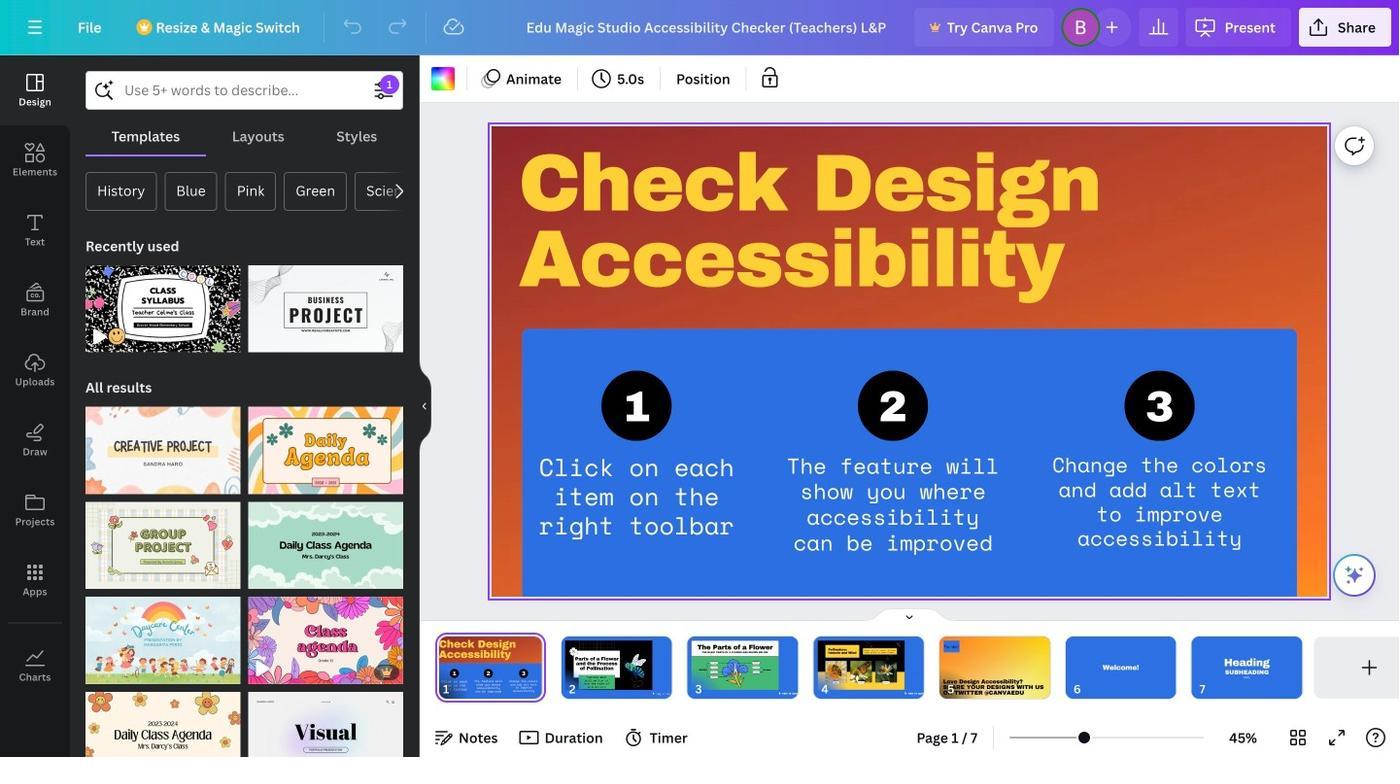 Task type: vqa. For each thing, say whether or not it's contained in the screenshot.
ZOOM button
yes



Task type: locate. For each thing, give the bounding box(es) containing it.
Zoom button
[[1212, 722, 1275, 753]]

hide image
[[419, 360, 432, 453]]

blue green colorful daycare center presentation group
[[86, 585, 241, 684]]

hide pages image
[[863, 607, 956, 623]]

orange groovy retro daily agenda presentation group
[[248, 395, 403, 494]]

gradient minimal portfolio proposal presentation group
[[248, 680, 403, 757]]

page 1 image
[[435, 637, 546, 699]]

multicolor clouds daily class agenda template group
[[248, 490, 403, 589]]

colorful watercolor creative project presentation group
[[86, 395, 241, 494]]

colorful scrapbook nostalgia class syllabus blank education presentation group
[[86, 254, 241, 353]]

side panel tab list
[[0, 55, 70, 701]]

orange and yellow retro flower power daily class agenda template group
[[86, 680, 241, 757]]

no colour image
[[432, 67, 455, 90]]

Page title text field
[[458, 679, 465, 699]]



Task type: describe. For each thing, give the bounding box(es) containing it.
Design title text field
[[511, 8, 907, 47]]

green colorful cute aesthetic group project presentation group
[[86, 490, 241, 589]]

colorful floral illustrative class agenda presentation group
[[248, 585, 403, 684]]

Use 5+ words to describe... search field
[[124, 72, 364, 109]]

grey minimalist business project presentation group
[[248, 254, 403, 353]]

main menu bar
[[0, 0, 1400, 55]]

canva assistant image
[[1343, 564, 1366, 587]]



